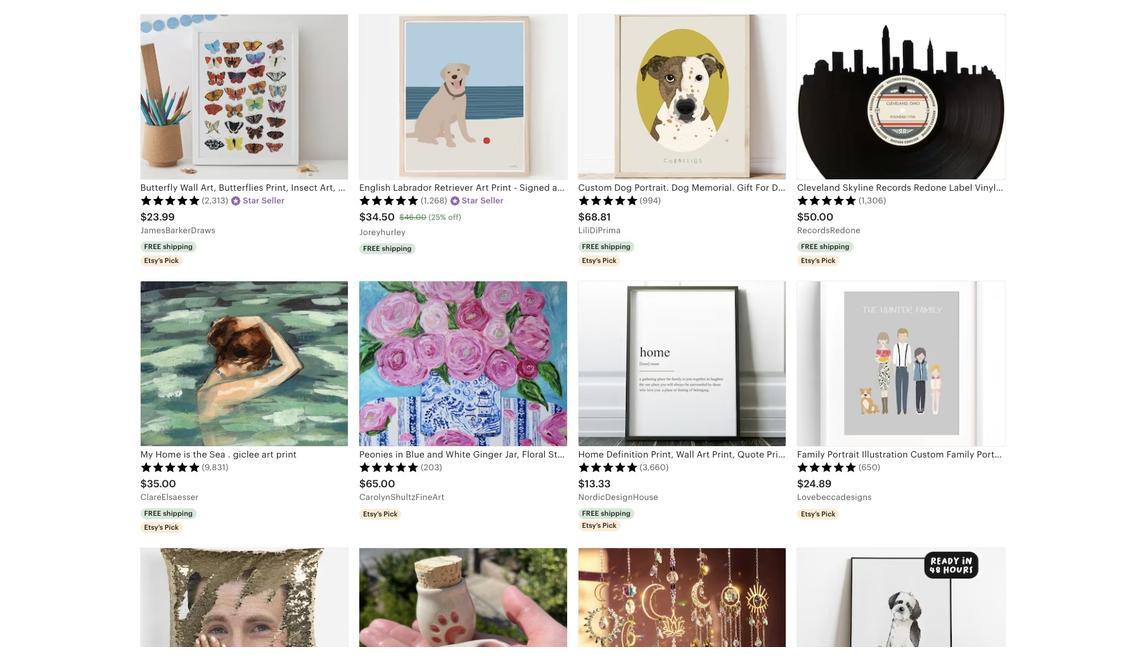 Task type: vqa. For each thing, say whether or not it's contained in the screenshot.
shipping associated with 23.99
yes



Task type: locate. For each thing, give the bounding box(es) containing it.
etsy's down recordsredone
[[802, 257, 820, 264]]

shipping inside free shipping etsy's pick
[[601, 510, 631, 517]]

etsy's pick for 35.00
[[144, 524, 179, 531]]

free down lilidiprima
[[582, 243, 600, 250]]

65.00
[[366, 478, 395, 490]]

free shipping down lilidiprima
[[582, 243, 631, 250]]

$ inside $ 35.00 clareelsaesser
[[140, 478, 147, 490]]

shipping down clareelsaesser
[[163, 510, 193, 517]]

free down recordsredone
[[802, 243, 819, 250]]

shipping down recordsredone
[[820, 243, 850, 250]]

5 out of 5 stars image up 65.00
[[360, 462, 419, 473]]

free shipping
[[144, 243, 193, 250], [582, 243, 631, 250], [802, 243, 850, 250], [363, 245, 412, 252], [144, 510, 193, 517]]

$ 24.89 lovebeccadesigns
[[798, 478, 872, 503]]

star right (1,268)
[[462, 196, 479, 206]]

is
[[184, 449, 191, 460]]

free shipping down clareelsaesser
[[144, 510, 193, 517]]

print
[[276, 449, 297, 460]]

seller for (2,313)
[[262, 196, 285, 206]]

2 star seller from the left
[[462, 196, 504, 206]]

$ inside $ 24.89 lovebeccadesigns
[[798, 478, 804, 490]]

etsy's down 65.00
[[363, 510, 382, 518]]

clareelsaesser
[[140, 493, 199, 503]]

etsy's pick down recordsredone
[[802, 257, 836, 264]]

etsy's inside free shipping etsy's pick
[[582, 522, 601, 529]]

my home is the sea . giclee art print
[[140, 449, 297, 460]]

cat paw pipe & stash jar matching set, gift for smoker - unique ceramic pipes pretty gifts for her beautiful gift ideas image
[[360, 548, 567, 647]]

$ up joreyhurley
[[360, 211, 366, 223]]

star seller right (2,313)
[[243, 196, 285, 206]]

35.00
[[147, 478, 176, 490]]

(25%
[[429, 213, 446, 222]]

free
[[144, 243, 161, 250], [582, 243, 600, 250], [802, 243, 819, 250], [363, 245, 380, 252], [144, 510, 161, 517], [582, 510, 600, 517]]

$ inside $ 23.99 jamesbarkerdraws
[[140, 211, 147, 223]]

free shipping down recordsredone
[[802, 243, 850, 250]]

lovebeccadesigns
[[798, 493, 872, 503]]

$ 35.00 clareelsaesser
[[140, 478, 199, 503]]

$ for 68.81
[[579, 211, 585, 223]]

my home is the sea . giclee art print image
[[140, 281, 348, 446]]

$ up lilidiprima
[[579, 211, 585, 223]]

5 out of 5 stars image for 65.00
[[360, 462, 419, 473]]

etsy's pick down 'lovebeccadesigns'
[[802, 510, 836, 518]]

$ up clareelsaesser
[[140, 478, 147, 490]]

(2,313)
[[202, 196, 228, 206]]

5 out of 5 stars image for 23.99
[[140, 195, 200, 206]]

$ inside $ 65.00 carolynshultzfineart
[[360, 478, 366, 490]]

$ up 'lovebeccadesigns'
[[798, 478, 804, 490]]

(1,306)
[[859, 196, 887, 206]]

nordicdesignhouse
[[579, 493, 659, 503]]

etsy's
[[144, 257, 163, 264], [582, 257, 601, 264], [802, 257, 820, 264], [363, 510, 382, 518], [802, 510, 820, 518], [582, 522, 601, 529], [144, 524, 163, 531]]

carolynshultzfineart
[[360, 493, 445, 503]]

$ for 50.00
[[798, 211, 804, 223]]

2 seller from the left
[[481, 196, 504, 206]]

pick down nordicdesignhouse
[[603, 522, 617, 529]]

$ inside $ 68.81 lilidiprima
[[579, 211, 585, 223]]

free down jamesbarkerdraws
[[144, 243, 161, 250]]

free for 68.81
[[582, 243, 600, 250]]

free down clareelsaesser
[[144, 510, 161, 517]]

68.81
[[585, 211, 611, 223]]

1 horizontal spatial seller
[[481, 196, 504, 206]]

star seller right (1,268)
[[462, 196, 504, 206]]

1 star seller from the left
[[243, 196, 285, 206]]

$ for 35.00
[[140, 478, 147, 490]]

5 out of 5 stars image up 23.99 on the left top of page
[[140, 195, 200, 206]]

$ up nordicdesignhouse
[[579, 478, 585, 490]]

pick down 'lovebeccadesigns'
[[822, 510, 836, 518]]

5 out of 5 stars image
[[140, 195, 200, 206], [360, 195, 419, 206], [579, 195, 638, 206], [798, 195, 857, 206], [140, 462, 200, 473], [360, 462, 419, 473], [579, 462, 638, 473], [798, 462, 857, 473]]

free shipping for 68.81
[[582, 243, 631, 250]]

giclee
[[233, 449, 260, 460]]

2 star from the left
[[462, 196, 479, 206]]

0 horizontal spatial star seller
[[243, 196, 285, 206]]

etsy's pick down lilidiprima
[[582, 257, 617, 264]]

shipping down nordicdesignhouse
[[601, 510, 631, 517]]

etsy's pick down jamesbarkerdraws
[[144, 257, 179, 264]]

5 out of 5 stars image up the 68.81
[[579, 195, 638, 206]]

.
[[228, 449, 231, 460]]

minimal pet watercolor pet portrait, pet memorial gift, dog painting, pet loss gift, watercolor illustration, dog portraits from photos image
[[798, 548, 1005, 647]]

(3,660)
[[640, 463, 669, 473]]

lilidiprima
[[579, 226, 621, 236]]

0 horizontal spatial star
[[243, 196, 260, 206]]

seller right (1,268)
[[481, 196, 504, 206]]

$ up jamesbarkerdraws
[[140, 211, 147, 223]]

(994)
[[640, 196, 661, 206]]

$ up carolynshultzfineart
[[360, 478, 366, 490]]

1 seller from the left
[[262, 196, 285, 206]]

etsy's pick
[[144, 257, 179, 264], [582, 257, 617, 264], [802, 257, 836, 264], [363, 510, 398, 518], [802, 510, 836, 518], [144, 524, 179, 531]]

home
[[156, 449, 181, 460]]

star seller
[[243, 196, 285, 206], [462, 196, 504, 206]]

5 out of 5 stars image for 68.81
[[579, 195, 638, 206]]

5 out of 5 stars image up 50.00
[[798, 195, 857, 206]]

$ 68.81 lilidiprima
[[579, 211, 621, 236]]

5 out of 5 stars image down home
[[140, 462, 200, 473]]

1 horizontal spatial star seller
[[462, 196, 504, 206]]

shipping down jamesbarkerdraws
[[163, 243, 193, 250]]

star for (1,268)
[[462, 196, 479, 206]]

0 horizontal spatial seller
[[262, 196, 285, 206]]

5 out of 5 stars image for 13.33
[[579, 462, 638, 473]]

1 horizontal spatial star
[[462, 196, 479, 206]]

shipping for 68.81
[[601, 243, 631, 250]]

1 star from the left
[[243, 196, 260, 206]]

$ up recordsredone
[[798, 211, 804, 223]]

shipping
[[163, 243, 193, 250], [601, 243, 631, 250], [820, 243, 850, 250], [382, 245, 412, 252], [163, 510, 193, 517], [601, 510, 631, 517]]

shipping for 50.00
[[820, 243, 850, 250]]

shipping down lilidiprima
[[601, 243, 631, 250]]

seller right (2,313)
[[262, 196, 285, 206]]

$ inside $ 50.00 recordsredone
[[798, 211, 804, 223]]

star for (2,313)
[[243, 196, 260, 206]]

english labrador retriever art print - signed and printed by the artist - framed or unframed - dog wall art - 160522 image
[[360, 14, 567, 179]]

$
[[140, 211, 147, 223], [360, 211, 366, 223], [579, 211, 585, 223], [798, 211, 804, 223], [400, 213, 405, 222], [140, 478, 147, 490], [360, 478, 366, 490], [579, 478, 585, 490], [798, 478, 804, 490]]

5 out of 5 stars image up 13.33
[[579, 462, 638, 473]]

5 out of 5 stars image for 35.00
[[140, 462, 200, 473]]

etsy's pick down carolynshultzfineart
[[363, 510, 398, 518]]

$ inside $ 13.33 nordicdesignhouse
[[579, 478, 585, 490]]

$ for 24.89
[[798, 478, 804, 490]]

free down 13.33
[[582, 510, 600, 517]]

pick
[[165, 257, 179, 264], [603, 257, 617, 264], [822, 257, 836, 264], [384, 510, 398, 518], [822, 510, 836, 518], [603, 522, 617, 529], [165, 524, 179, 531]]

free shipping down jamesbarkerdraws
[[144, 243, 193, 250]]

etsy's down 'lovebeccadesigns'
[[802, 510, 820, 518]]

etsy's pick down clareelsaesser
[[144, 524, 179, 531]]

etsy's down nordicdesignhouse
[[582, 522, 601, 529]]

seller
[[262, 196, 285, 206], [481, 196, 504, 206]]

free for 50.00
[[802, 243, 819, 250]]

crystal suncatcher, window hanging decoration, boho window sun catcher, wall decoration, prism rainbow maker crystal, christmas gift for mom image
[[579, 548, 786, 647]]

5 out of 5 stars image up 24.89
[[798, 462, 857, 473]]

etsy's pick for 50.00
[[802, 257, 836, 264]]

13.33
[[585, 478, 611, 490]]

shipping for 35.00
[[163, 510, 193, 517]]

star
[[243, 196, 260, 206], [462, 196, 479, 206]]

star right (2,313)
[[243, 196, 260, 206]]

free inside free shipping etsy's pick
[[582, 510, 600, 517]]



Task type: describe. For each thing, give the bounding box(es) containing it.
art
[[262, 449, 274, 460]]

pick down lilidiprima
[[603, 257, 617, 264]]

custom dog portrait. dog memorial. gift for dog lovers. digital pet portrait. dog drawing from photo. image
[[579, 14, 786, 179]]

$ 34.50 $ 46.00 (25% off) joreyhurley
[[360, 211, 462, 237]]

shipping down joreyhurley
[[382, 245, 412, 252]]

star seller for (2,313)
[[243, 196, 285, 206]]

etsy's down clareelsaesser
[[144, 524, 163, 531]]

joreyhurley
[[360, 228, 406, 237]]

free shipping down joreyhurley
[[363, 245, 412, 252]]

free for 35.00
[[144, 510, 161, 517]]

free down joreyhurley
[[363, 245, 380, 252]]

pick down recordsredone
[[822, 257, 836, 264]]

home definition print, wall art print, quote print, definition print, minimalist, minimalist print, home print, family print, definition image
[[579, 281, 786, 446]]

jamesbarkerdraws
[[140, 226, 216, 236]]

$ 23.99 jamesbarkerdraws
[[140, 211, 216, 236]]

the
[[193, 449, 207, 460]]

23.99
[[147, 211, 175, 223]]

$ 13.33 nordicdesignhouse
[[579, 478, 659, 503]]

free shipping for 23.99
[[144, 243, 193, 250]]

chris evans - fan sequin pillowcase image
[[140, 548, 348, 647]]

pick down clareelsaesser
[[165, 524, 179, 531]]

50.00
[[804, 211, 834, 223]]

my
[[140, 449, 153, 460]]

(1,268)
[[421, 196, 448, 206]]

$ for 34.50
[[360, 211, 366, 223]]

etsy's down jamesbarkerdraws
[[144, 257, 163, 264]]

5 out of 5 stars image for 24.89
[[798, 462, 857, 473]]

5 out of 5 stars image for 50.00
[[798, 195, 857, 206]]

shipping for 23.99
[[163, 243, 193, 250]]

etsy's pick for 23.99
[[144, 257, 179, 264]]

peonies in blue and white ginger jar, floral still life, pink peonies,fine art print, "frances" by carolyn shultz image
[[360, 281, 567, 446]]

etsy's down lilidiprima
[[582, 257, 601, 264]]

cleveland skyline records redone label vinyl record wall art - unique gift - birthday holiday christmas wedding image
[[798, 14, 1005, 179]]

$ 65.00 carolynshultzfineart
[[360, 478, 445, 503]]

(9,831)
[[202, 463, 229, 473]]

pick down carolynshultzfineart
[[384, 510, 398, 518]]

34.50
[[366, 211, 395, 223]]

free shipping for 35.00
[[144, 510, 193, 517]]

family portrait illustration custom family portrait drawing personalized family name print custom family cartoon housewarming gift wedding image
[[798, 281, 1005, 446]]

$ for 65.00
[[360, 478, 366, 490]]

$ 50.00 recordsredone
[[798, 211, 861, 236]]

sea
[[210, 449, 226, 460]]

butterfly wall art, butterflies print, insect art, beetle print, home decor, gift for her, butterfly decor, lady bugs, butterfly art image
[[140, 14, 348, 179]]

$ for 23.99
[[140, 211, 147, 223]]

etsy's pick for 68.81
[[582, 257, 617, 264]]

$ right 34.50 at the left
[[400, 213, 405, 222]]

free shipping for 50.00
[[802, 243, 850, 250]]

(203)
[[421, 463, 442, 473]]

seller for (1,268)
[[481, 196, 504, 206]]

free for 23.99
[[144, 243, 161, 250]]

pick down jamesbarkerdraws
[[165, 257, 179, 264]]

5 out of 5 stars image up 34.50 at the left
[[360, 195, 419, 206]]

star seller for (1,268)
[[462, 196, 504, 206]]

46.00
[[405, 213, 427, 222]]

24.89
[[804, 478, 832, 490]]

recordsredone
[[798, 226, 861, 236]]

$ for 13.33
[[579, 478, 585, 490]]

pick inside free shipping etsy's pick
[[603, 522, 617, 529]]

(650)
[[859, 463, 881, 473]]

off)
[[449, 213, 462, 222]]

free shipping etsy's pick
[[582, 510, 631, 529]]



